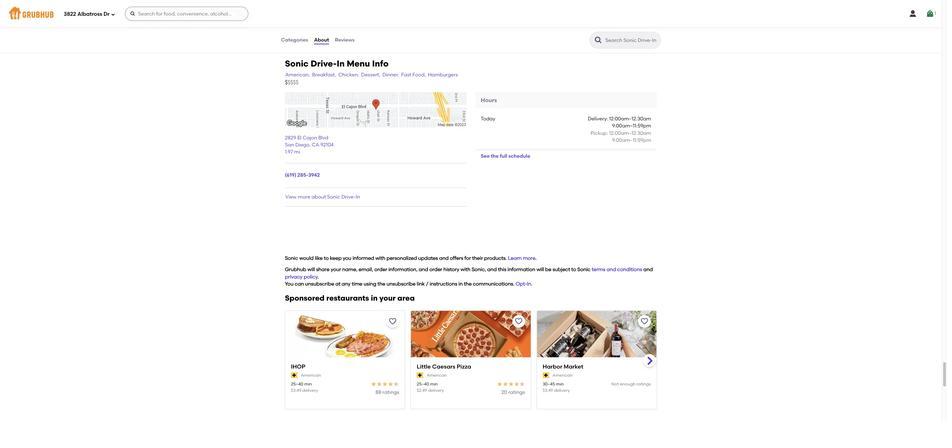 Task type: describe. For each thing, give the bounding box(es) containing it.
learn more link
[[508, 256, 536, 262]]

terms
[[592, 267, 606, 273]]

with inside grubhub will share your name, email, order information, and order history with sonic, and this information will be subject to sonic terms and conditions and privacy policy . you can unsubscribe at any time using the unsubscribe link / instructions in the communications. opt-in .
[[461, 267, 471, 273]]

little
[[417, 364, 431, 371]]

privacy
[[285, 274, 303, 280]]

informed
[[353, 256, 374, 262]]

25–40 min $2.49 delivery
[[417, 382, 444, 393]]

0 horizontal spatial svg image
[[111, 12, 115, 16]]

conditions
[[618, 267, 643, 273]]

ca
[[312, 142, 319, 148]]

hamburgers button
[[428, 71, 459, 79]]

diego
[[296, 142, 310, 148]]

about button
[[314, 27, 330, 53]]

would
[[300, 256, 314, 262]]

schedule
[[509, 153, 531, 159]]

full
[[500, 153, 508, 159]]

2829
[[285, 135, 296, 141]]

link
[[417, 281, 425, 287]]

/
[[426, 281, 429, 287]]

1.97
[[285, 149, 293, 155]]

(619) 285-3942 button
[[285, 172, 320, 179]]

not
[[612, 382, 619, 387]]

285-
[[298, 173, 309, 179]]

pickup:
[[591, 130, 609, 136]]

2 will from the left
[[537, 267, 545, 273]]

0 vertical spatial drive-
[[311, 59, 337, 69]]

0 vertical spatial more
[[298, 194, 311, 200]]

ratings for ihop
[[383, 390, 399, 396]]

harbor
[[543, 364, 563, 371]]

dinner,
[[383, 72, 399, 78]]

fast
[[402, 72, 412, 78]]

20 ratings
[[502, 390, 525, 396]]

opt-in link
[[516, 281, 532, 287]]

keep
[[330, 256, 342, 262]]

learn
[[508, 256, 522, 262]]

chicken, button
[[338, 71, 360, 79]]

ihop logo image
[[286, 311, 405, 370]]

1 vertical spatial in
[[356, 194, 360, 200]]

updates
[[419, 256, 438, 262]]

and left "offers"
[[440, 256, 449, 262]]

2 horizontal spatial .
[[536, 256, 537, 262]]

min for ihop
[[305, 382, 312, 387]]

products.
[[485, 256, 507, 262]]

pickup: 12:00am–12:30am 9:00am–11:59pm
[[591, 130, 652, 143]]

Search Sonic Drive-In search field
[[605, 37, 659, 44]]

harbor market
[[543, 364, 584, 371]]

today
[[481, 116, 496, 122]]

save this restaurant button for harbor
[[639, 316, 651, 328]]

information
[[508, 267, 536, 273]]

to inside grubhub will share your name, email, order information, and order history with sonic, and this information will be subject to sonic terms and conditions and privacy policy . you can unsubscribe at any time using the unsubscribe link / instructions in the communications. opt-in .
[[572, 267, 577, 273]]

american for harbor market
[[553, 373, 573, 378]]

little caesars pizza logo image
[[411, 311, 531, 370]]

1 horizontal spatial svg image
[[909, 10, 918, 18]]

communications.
[[473, 281, 515, 287]]

email,
[[359, 267, 374, 273]]

your for area
[[380, 294, 396, 303]]

cajon
[[303, 135, 317, 141]]

save this restaurant button for little
[[513, 316, 525, 328]]

fast food, button
[[401, 71, 427, 79]]

breakfast, button
[[312, 71, 337, 79]]

12:00am–12:30am for pickup: 12:00am–12:30am 9:00am–11:59pm
[[610, 130, 652, 136]]

25–40 for ihop
[[291, 382, 303, 387]]

30–45
[[543, 382, 556, 387]]

in inside grubhub will share your name, email, order information, and order history with sonic, and this information will be subject to sonic terms and conditions and privacy policy . you can unsubscribe at any time using the unsubscribe link / instructions in the communications. opt-in .
[[459, 281, 463, 287]]

instructions
[[430, 281, 458, 287]]

view more about sonic drive-in
[[286, 194, 360, 200]]

and down updates
[[419, 267, 429, 273]]

3942
[[309, 173, 320, 179]]

88 ratings
[[376, 390, 399, 396]]

american,
[[286, 72, 310, 78]]

the inside see the full schedule button
[[491, 153, 499, 159]]

1 button
[[927, 7, 937, 20]]

in inside grubhub will share your name, email, order information, and order history with sonic, and this information will be subject to sonic terms and conditions and privacy policy . you can unsubscribe at any time using the unsubscribe link / instructions in the communications. opt-in .
[[527, 281, 532, 287]]

9:00am–11:59pm for pickup: 12:00am–12:30am 9:00am–11:59pm
[[613, 137, 652, 143]]

harbor market logo image
[[537, 311, 657, 370]]

at
[[336, 281, 341, 287]]

delivery for little caesars pizza
[[428, 388, 444, 393]]

mi
[[294, 149, 300, 155]]

1 save this restaurant button from the left
[[387, 316, 400, 328]]

0 horizontal spatial the
[[378, 281, 386, 287]]

(619)
[[285, 173, 297, 179]]

1 order from the left
[[375, 267, 388, 273]]

12:00am–12:30am for delivery: 12:00am–12:30am 9:00am–11:59pm
[[610, 116, 652, 122]]

see the full schedule
[[481, 153, 531, 159]]

sonic up american,
[[285, 59, 309, 69]]

sonic drive-in menu info
[[285, 59, 389, 69]]

$3.49 for ihop
[[291, 388, 302, 393]]

92104
[[321, 142, 334, 148]]

information,
[[389, 267, 418, 273]]

sonic up grubhub
[[285, 256, 298, 262]]

terms and conditions link
[[592, 267, 643, 273]]

ihop link
[[291, 364, 400, 371]]

$$$$$
[[285, 79, 299, 86]]

for
[[465, 256, 471, 262]]

ihop
[[291, 364, 306, 371]]

share
[[316, 267, 330, 273]]

be
[[546, 267, 552, 273]]

personalized
[[387, 256, 417, 262]]

area
[[398, 294, 415, 303]]

policy
[[304, 274, 318, 280]]

san
[[285, 142, 294, 148]]

opt-
[[516, 281, 527, 287]]

0 horizontal spatial with
[[376, 256, 386, 262]]

0 vertical spatial to
[[324, 256, 329, 262]]

you
[[343, 256, 352, 262]]

2829 el cajon blvd san diego , ca 92104 1.97 mi
[[285, 135, 334, 155]]

american for ihop
[[301, 373, 321, 378]]

dinner, button
[[382, 71, 400, 79]]

sonic,
[[472, 267, 487, 273]]



Task type: vqa. For each thing, say whether or not it's contained in the screenshot.
the Sunset
no



Task type: locate. For each thing, give the bounding box(es) containing it.
1 horizontal spatial will
[[537, 267, 545, 273]]

1 horizontal spatial unsubscribe
[[387, 281, 416, 287]]

unsubscribe down 'policy'
[[305, 281, 334, 287]]

star icon image
[[371, 382, 377, 387], [377, 382, 383, 387], [383, 382, 388, 387], [388, 382, 394, 387], [394, 382, 399, 387], [394, 382, 399, 387], [497, 382, 503, 387], [503, 382, 509, 387], [509, 382, 514, 387], [514, 382, 520, 387], [520, 382, 525, 387], [520, 382, 525, 387]]

svg image right dr
[[130, 11, 136, 17]]

ratings
[[637, 382, 651, 387], [383, 390, 399, 396], [509, 390, 525, 396]]

svg image
[[909, 10, 918, 18], [130, 11, 136, 17]]

12:00am–12:30am down delivery: 12:00am–12:30am 9:00am–11:59pm
[[610, 130, 652, 136]]

. right learn at right
[[536, 256, 537, 262]]

$3.49 down 30–45
[[543, 388, 553, 393]]

0 vertical spatial with
[[376, 256, 386, 262]]

can
[[295, 281, 304, 287]]

Search for food, convenience, alcohol... search field
[[125, 7, 248, 21]]

9:00am–11:59pm inside delivery: 12:00am–12:30am 9:00am–11:59pm
[[613, 123, 652, 129]]

sonic inside grubhub will share your name, email, order information, and order history with sonic, and this information will be subject to sonic terms and conditions and privacy policy . you can unsubscribe at any time using the unsubscribe link / instructions in the communications. opt-in .
[[578, 267, 591, 273]]

subscription pass image for little caesars pizza
[[417, 373, 424, 379]]

chicken,
[[339, 72, 359, 78]]

1 american from the left
[[301, 373, 321, 378]]

like
[[315, 256, 323, 262]]

the left full
[[491, 153, 499, 159]]

min inside "25–40 min $2.49 delivery"
[[430, 382, 438, 387]]

3 save this restaurant button from the left
[[639, 316, 651, 328]]

0 horizontal spatial will
[[308, 267, 315, 273]]

2 12:00am–12:30am from the top
[[610, 130, 652, 136]]

1 vertical spatial with
[[461, 267, 471, 273]]

will up 'policy'
[[308, 267, 315, 273]]

2 horizontal spatial delivery
[[554, 388, 570, 393]]

12:00am–12:30am inside delivery: 12:00am–12:30am 9:00am–11:59pm
[[610, 116, 652, 122]]

albatross
[[77, 11, 102, 17]]

sponsored
[[285, 294, 325, 303]]

dessert, button
[[361, 71, 381, 79]]

2 horizontal spatial ratings
[[637, 382, 651, 387]]

about
[[312, 194, 326, 200]]

3 american from the left
[[553, 373, 573, 378]]

20
[[502, 390, 508, 396]]

1 horizontal spatial save this restaurant button
[[513, 316, 525, 328]]

0 horizontal spatial ratings
[[383, 390, 399, 396]]

1 vertical spatial 12:00am–12:30am
[[610, 130, 652, 136]]

sonic would like to keep you informed with personalized updates and offers for their products. learn more .
[[285, 256, 537, 262]]

1 horizontal spatial the
[[464, 281, 472, 287]]

main navigation navigation
[[0, 0, 943, 27]]

2 unsubscribe from the left
[[387, 281, 416, 287]]

25–40
[[291, 382, 303, 387], [417, 382, 429, 387]]

2 vertical spatial in
[[527, 281, 532, 287]]

using
[[364, 281, 377, 287]]

breakfast,
[[312, 72, 336, 78]]

1 horizontal spatial delivery
[[428, 388, 444, 393]]

privacy policy link
[[285, 274, 318, 280]]

with right informed
[[376, 256, 386, 262]]

american, button
[[285, 71, 311, 79]]

3 subscription pass image from the left
[[543, 373, 550, 379]]

to right like
[[324, 256, 329, 262]]

0 horizontal spatial save this restaurant image
[[389, 318, 397, 326]]

1 12:00am–12:30am from the top
[[610, 116, 652, 122]]

2 horizontal spatial subscription pass image
[[543, 373, 550, 379]]

0 horizontal spatial delivery
[[303, 388, 318, 393]]

2 $3.49 from the left
[[543, 388, 553, 393]]

12:00am–12:30am inside pickup: 12:00am–12:30am 9:00am–11:59pm
[[610, 130, 652, 136]]

search icon image
[[595, 36, 603, 44]]

0 horizontal spatial $3.49
[[291, 388, 302, 393]]

ratings right 20
[[509, 390, 525, 396]]

1 horizontal spatial min
[[430, 382, 438, 387]]

1 horizontal spatial in
[[459, 281, 463, 287]]

1 horizontal spatial .
[[532, 281, 533, 287]]

subscription pass image for ihop
[[291, 373, 298, 379]]

0 horizontal spatial .
[[318, 274, 319, 280]]

1 vertical spatial more
[[523, 256, 536, 262]]

in
[[337, 59, 345, 69], [356, 194, 360, 200], [527, 281, 532, 287]]

min inside 25–40 min $3.49 delivery
[[305, 382, 312, 387]]

0 horizontal spatial 25–40
[[291, 382, 303, 387]]

25–40 up $2.49
[[417, 382, 429, 387]]

25–40 inside 25–40 min $3.49 delivery
[[291, 382, 303, 387]]

subscription pass image up 30–45
[[543, 373, 550, 379]]

little caesars pizza link
[[417, 364, 525, 371]]

9:00am–11:59pm up pickup: 12:00am–12:30am 9:00am–11:59pm
[[613, 123, 652, 129]]

2 save this restaurant button from the left
[[513, 316, 525, 328]]

3822 albatross dr
[[64, 11, 110, 17]]

view
[[286, 194, 297, 200]]

delivery: 12:00am–12:30am 9:00am–11:59pm
[[588, 116, 652, 129]]

you
[[285, 281, 294, 287]]

american down harbor market
[[553, 373, 573, 378]]

25–40 down ihop
[[291, 382, 303, 387]]

3 min from the left
[[557, 382, 564, 387]]

$3.49
[[291, 388, 302, 393], [543, 388, 553, 393]]

and left the this
[[488, 267, 497, 273]]

categories button
[[281, 27, 309, 53]]

save this restaurant image
[[389, 318, 397, 326], [641, 318, 649, 326]]

this
[[498, 267, 507, 273]]

min for harbor market
[[557, 382, 564, 387]]

9:00am–11:59pm for delivery: 12:00am–12:30am 9:00am–11:59pm
[[613, 123, 652, 129]]

history
[[444, 267, 460, 273]]

delivery for ihop
[[303, 388, 318, 393]]

0 vertical spatial 9:00am–11:59pm
[[613, 123, 652, 129]]

in down history at the left
[[459, 281, 463, 287]]

1 horizontal spatial svg image
[[927, 10, 935, 18]]

more
[[298, 194, 311, 200], [523, 256, 536, 262]]

min inside 30–45 min $3.49 delivery
[[557, 382, 564, 387]]

0 horizontal spatial american
[[301, 373, 321, 378]]

food,
[[413, 72, 426, 78]]

svg image
[[927, 10, 935, 18], [111, 12, 115, 16]]

and right conditions
[[644, 267, 653, 273]]

subscription pass image down little
[[417, 373, 424, 379]]

name,
[[343, 267, 358, 273]]

0 horizontal spatial svg image
[[130, 11, 136, 17]]

2 delivery from the left
[[428, 388, 444, 393]]

with down for at the bottom left of the page
[[461, 267, 471, 273]]

2 min from the left
[[430, 382, 438, 387]]

$
[[285, 79, 288, 86]]

grubhub
[[285, 267, 307, 273]]

order right email,
[[375, 267, 388, 273]]

0 vertical spatial in
[[459, 281, 463, 287]]

$3.49 inside 30–45 min $3.49 delivery
[[543, 388, 553, 393]]

harbor market link
[[543, 364, 651, 371]]

1 vertical spatial .
[[318, 274, 319, 280]]

delivery inside "25–40 min $2.49 delivery"
[[428, 388, 444, 393]]

1 horizontal spatial ratings
[[509, 390, 525, 396]]

1 will from the left
[[308, 267, 315, 273]]

1 unsubscribe from the left
[[305, 281, 334, 287]]

0 horizontal spatial save this restaurant button
[[387, 316, 400, 328]]

1 $3.49 from the left
[[291, 388, 302, 393]]

2 horizontal spatial in
[[527, 281, 532, 287]]

american up 25–40 min $3.49 delivery
[[301, 373, 321, 378]]

min
[[305, 382, 312, 387], [430, 382, 438, 387], [557, 382, 564, 387]]

save this restaurant image
[[515, 318, 523, 326]]

drive- right about
[[342, 194, 356, 200]]

dr
[[104, 11, 110, 17]]

25–40 for little caesars pizza
[[417, 382, 429, 387]]

min down ihop
[[305, 382, 312, 387]]

$3.49 for harbor market
[[543, 388, 553, 393]]

9:00am–11:59pm inside pickup: 12:00am–12:30am 9:00am–11:59pm
[[613, 137, 652, 143]]

subscription pass image for harbor market
[[543, 373, 550, 379]]

0 horizontal spatial to
[[324, 256, 329, 262]]

subscription pass image
[[291, 373, 298, 379], [417, 373, 424, 379], [543, 373, 550, 379]]

your inside grubhub will share your name, email, order information, and order history with sonic, and this information will be subject to sonic terms and conditions and privacy policy . you can unsubscribe at any time using the unsubscribe link / instructions in the communications. opt-in .
[[331, 267, 341, 273]]

1 min from the left
[[305, 382, 312, 387]]

1 horizontal spatial 25–40
[[417, 382, 429, 387]]

your left the area
[[380, 294, 396, 303]]

el
[[298, 135, 302, 141]]

about
[[314, 37, 329, 43]]

0 horizontal spatial order
[[375, 267, 388, 273]]

1 vertical spatial drive-
[[342, 194, 356, 200]]

1 horizontal spatial american
[[427, 373, 447, 378]]

time
[[352, 281, 363, 287]]

any
[[342, 281, 351, 287]]

0 horizontal spatial more
[[298, 194, 311, 200]]

unsubscribe down information,
[[387, 281, 416, 287]]

1 horizontal spatial save this restaurant image
[[641, 318, 649, 326]]

1 vertical spatial in
[[371, 294, 378, 303]]

save this restaurant image for ihop
[[389, 318, 397, 326]]

little caesars pizza
[[417, 364, 472, 371]]

delivery for harbor market
[[554, 388, 570, 393]]

your for name,
[[331, 267, 341, 273]]

1 horizontal spatial to
[[572, 267, 577, 273]]

in
[[459, 281, 463, 287], [371, 294, 378, 303]]

market
[[564, 364, 584, 371]]

.
[[536, 256, 537, 262], [318, 274, 319, 280], [532, 281, 533, 287]]

ratings right 88
[[383, 390, 399, 396]]

1 subscription pass image from the left
[[291, 373, 298, 379]]

pizza
[[457, 364, 472, 371]]

2 save this restaurant image from the left
[[641, 318, 649, 326]]

12:00am–12:30am up pickup: 12:00am–12:30am 9:00am–11:59pm
[[610, 116, 652, 122]]

2 horizontal spatial save this restaurant button
[[639, 316, 651, 328]]

$3.49 down ihop
[[291, 388, 302, 393]]

2 vertical spatial .
[[532, 281, 533, 287]]

1
[[935, 11, 937, 17]]

2 horizontal spatial american
[[553, 373, 573, 378]]

0 vertical spatial your
[[331, 267, 341, 273]]

drive- up breakfast,
[[311, 59, 337, 69]]

sonic right about
[[327, 194, 341, 200]]

9:00am–11:59pm
[[613, 123, 652, 129], [613, 137, 652, 143]]

1 horizontal spatial your
[[380, 294, 396, 303]]

9:00am–11:59pm down delivery: 12:00am–12:30am 9:00am–11:59pm
[[613, 137, 652, 143]]

1 vertical spatial your
[[380, 294, 396, 303]]

ratings for little caesars pizza
[[509, 390, 525, 396]]

$3.49 inside 25–40 min $3.49 delivery
[[291, 388, 302, 393]]

1 horizontal spatial drive-
[[342, 194, 356, 200]]

. right the opt-
[[532, 281, 533, 287]]

3 delivery from the left
[[554, 388, 570, 393]]

menu
[[347, 59, 370, 69]]

delivery right $2.49
[[428, 388, 444, 393]]

see the full schedule button
[[476, 150, 536, 163]]

offers
[[450, 256, 464, 262]]

will left be
[[537, 267, 545, 273]]

0 horizontal spatial in
[[371, 294, 378, 303]]

min down 'caesars'
[[430, 382, 438, 387]]

1 horizontal spatial in
[[356, 194, 360, 200]]

subscription pass image down ihop
[[291, 373, 298, 379]]

1 25–40 from the left
[[291, 382, 303, 387]]

. down share
[[318, 274, 319, 280]]

1 horizontal spatial $3.49
[[543, 388, 553, 393]]

delivery inside 25–40 min $3.49 delivery
[[303, 388, 318, 393]]

more right view
[[298, 194, 311, 200]]

subject
[[553, 267, 571, 273]]

ratings right enough in the right bottom of the page
[[637, 382, 651, 387]]

order down updates
[[430, 267, 443, 273]]

to right subject
[[572, 267, 577, 273]]

svg image inside 1 button
[[927, 10, 935, 18]]

1 horizontal spatial more
[[523, 256, 536, 262]]

sponsored restaurants in your area
[[285, 294, 415, 303]]

1 delivery from the left
[[303, 388, 318, 393]]

the right using
[[378, 281, 386, 287]]

enough
[[620, 382, 636, 387]]

will
[[308, 267, 315, 273], [537, 267, 545, 273]]

2 american from the left
[[427, 373, 447, 378]]

,
[[310, 142, 311, 148]]

delivery:
[[588, 116, 609, 122]]

1 horizontal spatial subscription pass image
[[417, 373, 424, 379]]

0 horizontal spatial in
[[337, 59, 345, 69]]

$2.49
[[417, 388, 427, 393]]

save this restaurant image for harbor market
[[641, 318, 649, 326]]

0 vertical spatial in
[[337, 59, 345, 69]]

2 horizontal spatial the
[[491, 153, 499, 159]]

(619) 285-3942
[[285, 173, 320, 179]]

delivery down ihop
[[303, 388, 318, 393]]

0 horizontal spatial unsubscribe
[[305, 281, 334, 287]]

the down 'sonic,'
[[464, 281, 472, 287]]

2 order from the left
[[430, 267, 443, 273]]

0 vertical spatial .
[[536, 256, 537, 262]]

delivery inside 30–45 min $3.49 delivery
[[554, 388, 570, 393]]

min for little caesars pizza
[[430, 382, 438, 387]]

1 horizontal spatial with
[[461, 267, 471, 273]]

0 vertical spatial 12:00am–12:30am
[[610, 116, 652, 122]]

1 save this restaurant image from the left
[[389, 318, 397, 326]]

delivery down 30–45
[[554, 388, 570, 393]]

2 horizontal spatial min
[[557, 382, 564, 387]]

sonic
[[285, 59, 309, 69], [327, 194, 341, 200], [285, 256, 298, 262], [578, 267, 591, 273]]

0 horizontal spatial drive-
[[311, 59, 337, 69]]

1 horizontal spatial order
[[430, 267, 443, 273]]

0 horizontal spatial subscription pass image
[[291, 373, 298, 379]]

dessert,
[[362, 72, 381, 78]]

1 vertical spatial 9:00am–11:59pm
[[613, 137, 652, 143]]

blvd
[[319, 135, 329, 141]]

0 horizontal spatial your
[[331, 267, 341, 273]]

min right 30–45
[[557, 382, 564, 387]]

1 9:00am–11:59pm from the top
[[613, 123, 652, 129]]

american down 'caesars'
[[427, 373, 447, 378]]

american for little caesars pizza
[[427, 373, 447, 378]]

88
[[376, 390, 382, 396]]

2 9:00am–11:59pm from the top
[[613, 137, 652, 143]]

your down "keep"
[[331, 267, 341, 273]]

in down using
[[371, 294, 378, 303]]

1 vertical spatial to
[[572, 267, 577, 273]]

25–40 min $3.49 delivery
[[291, 382, 318, 393]]

more up information on the bottom right of page
[[523, 256, 536, 262]]

2 subscription pass image from the left
[[417, 373, 424, 379]]

2 25–40 from the left
[[417, 382, 429, 387]]

svg image left 1 button
[[909, 10, 918, 18]]

restaurants
[[327, 294, 369, 303]]

25–40 inside "25–40 min $2.49 delivery"
[[417, 382, 429, 387]]

0 horizontal spatial min
[[305, 382, 312, 387]]

your
[[331, 267, 341, 273], [380, 294, 396, 303]]

sonic left terms at the bottom of page
[[578, 267, 591, 273]]

hours
[[481, 97, 497, 103]]

and right terms at the bottom of page
[[607, 267, 617, 273]]



